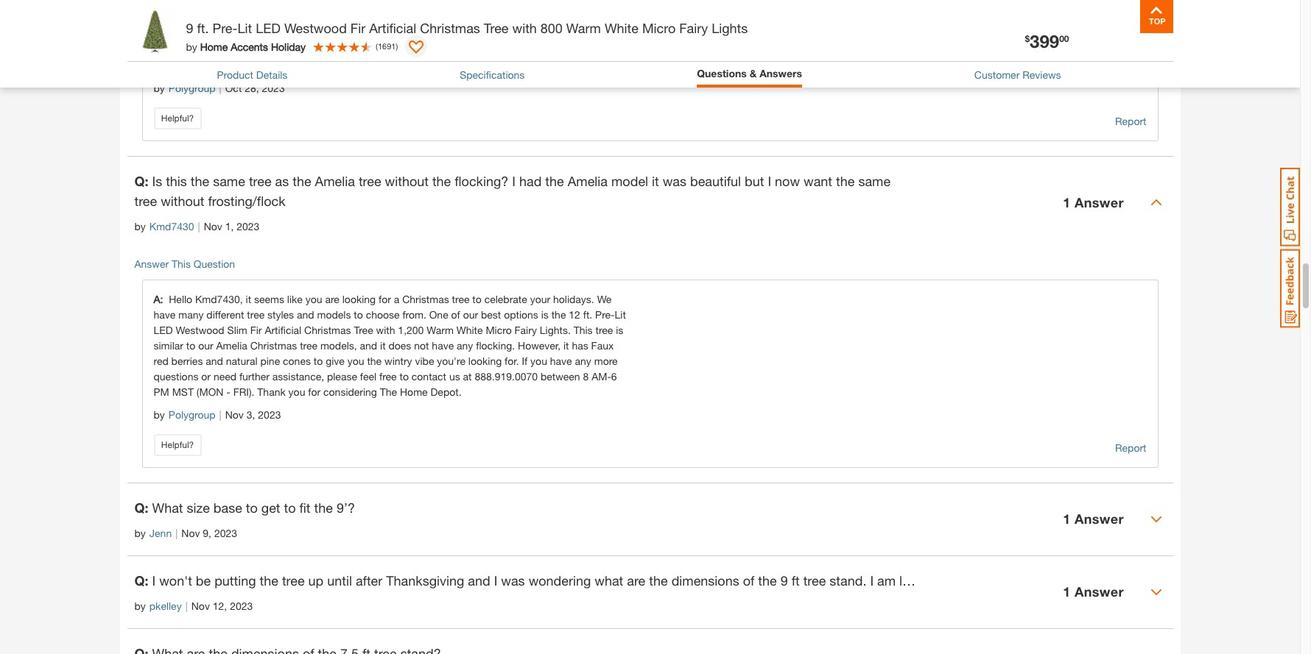 Task type: describe. For each thing, give the bounding box(es) containing it.
accents
[[231, 40, 268, 53]]

0 horizontal spatial home
[[200, 40, 228, 53]]

9 ft. pre-lit led westwood fir artificial christmas tree with 800 warm white micro fairy lights
[[186, 20, 748, 36]]

natural
[[226, 355, 257, 367]]

one
[[429, 308, 448, 321]]

but
[[745, 173, 764, 189]]

0 vertical spatial any
[[457, 339, 473, 352]]

| for what size base to get to fit the 9'?
[[175, 527, 178, 540]]

models
[[317, 308, 351, 321]]

helpful? for helpful? button corresponding to second report button from the top
[[161, 440, 194, 451]]

q: what size base to get to fit the 9'?
[[134, 500, 355, 516]]

2023 for what size base to get to fit the 9'?
[[214, 527, 237, 540]]

0 vertical spatial looking
[[342, 293, 376, 306]]

specifications
[[460, 68, 525, 81]]

12,
[[213, 600, 227, 613]]

are inside hello kmd7430, it seems like you are looking for a christmas tree to celebrate your holidays. we have many different tree styles and models to choose from. one of our best options is the 12 ft. pre-lit led westwood slim fir artificial christmas tree with 1,200 warm white micro fairy lights. this tree is similar to our amelia christmas tree models, and it does not have any flocking. however, it has faux red berries and natural pine cones to give you the wintry vibe you're looking for. if you have any more questions or need further assistance, please feel free to contact us at 888.919.0070 between 8 am-6 pm mst (mon - fri). thank you for considering the home depot.
[[325, 293, 339, 306]]

1 horizontal spatial at
[[946, 573, 957, 589]]

was inside is this the same tree as the amelia tree without the flocking? i had the amelia model it was beautiful but i now want the same tree without frosting/flock
[[663, 173, 686, 189]]

from.
[[402, 308, 426, 321]]

to left 'get'
[[246, 500, 258, 516]]

be
[[196, 573, 211, 589]]

the
[[380, 386, 397, 398]]

0 horizontal spatial ft.
[[197, 20, 209, 36]]

christmas up display icon
[[420, 20, 480, 36]]

give
[[326, 355, 345, 367]]

after
[[356, 573, 382, 589]]

800
[[541, 20, 563, 36]]

fairy inside hello kmd7430, it seems like you are looking for a christmas tree to celebrate your holidays. we have many different tree styles and models to choose from. one of our best options is the 12 ft. pre-lit led westwood slim fir artificial christmas tree with 1,200 warm white micro fairy lights. this tree is similar to our amelia christmas tree models, and it does not have any flocking. however, it has faux red berries and natural pine cones to give you the wintry vibe you're looking for. if you have any more questions or need further assistance, please feel free to contact us at 888.919.0070 between 8 am-6 pm mst (mon - fri). thank you for considering the home depot.
[[515, 324, 537, 336]]

lit inside hello kmd7430, it seems like you are looking for a christmas tree to celebrate your holidays. we have many different tree styles and models to choose from. one of our best options is the 12 ft. pre-lit led westwood slim fir artificial christmas tree with 1,200 warm white micro fairy lights. this tree is similar to our amelia christmas tree models, and it does not have any flocking. however, it has faux red berries and natural pine cones to give you the wintry vibe you're looking for. if you have any more questions or need further assistance, please feel free to contact us at 888.919.0070 between 8 am-6 pm mst (mon - fri). thank you for considering the home depot.
[[615, 308, 626, 321]]

0 horizontal spatial without
[[161, 193, 204, 209]]

pine
[[260, 355, 280, 367]]

want
[[804, 173, 832, 189]]

0 horizontal spatial was
[[501, 573, 525, 589]]

this inside hello kmd7430, it seems like you are looking for a christmas tree to celebrate your holidays. we have many different tree styles and models to choose from. one of our best options is the 12 ft. pre-lit led westwood slim fir artificial christmas tree with 1,200 warm white micro fairy lights. this tree is similar to our amelia christmas tree models, and it does not have any flocking. however, it has faux red berries and natural pine cones to give you the wintry vibe you're looking for. if you have any more questions or need further assistance, please feel free to contact us at 888.919.0070 between 8 am-6 pm mst (mon - fri). thank you for considering the home depot.
[[574, 324, 593, 336]]

your
[[530, 293, 550, 306]]

0 horizontal spatial our
[[198, 339, 213, 352]]

2 horizontal spatial amelia
[[568, 173, 608, 189]]

am
[[877, 573, 896, 589]]

ft
[[792, 573, 800, 589]]

2 horizontal spatial have
[[550, 355, 572, 367]]

tre
[[1301, 573, 1311, 589]]

1 horizontal spatial fir
[[350, 20, 365, 36]]

to up best
[[472, 293, 482, 306]]

0 vertical spatial tree
[[484, 20, 509, 36]]

1 same from the left
[[213, 173, 245, 189]]

if
[[522, 355, 528, 367]]

get
[[261, 500, 280, 516]]

pkelley button
[[149, 599, 182, 614]]

however,
[[518, 339, 561, 352]]

as
[[275, 173, 289, 189]]

christmas up pine
[[250, 339, 297, 352]]

not
[[414, 339, 429, 352]]

best
[[481, 308, 501, 321]]

nov for i won't be putting the tree up until after thanksgiving and i was wondering what are the dimensions of the 9 ft tree stand. i am looking at getting a tree collar for it so i need to know how wide the tre
[[191, 600, 210, 613]]

reviews
[[1022, 68, 1061, 81]]

9'?
[[337, 500, 355, 516]]

i left wondering
[[494, 573, 497, 589]]

questions
[[697, 67, 747, 80]]

beautiful
[[690, 173, 741, 189]]

1 horizontal spatial a
[[1006, 573, 1013, 589]]

by down product image on the left top of the page
[[154, 82, 165, 94]]

i left won't
[[152, 573, 156, 589]]

base
[[213, 500, 242, 516]]

and up or
[[206, 355, 223, 367]]

i left am at right bottom
[[870, 573, 874, 589]]

model
[[611, 173, 648, 189]]

the right had
[[545, 173, 564, 189]]

12
[[569, 308, 580, 321]]

1 horizontal spatial amelia
[[315, 173, 355, 189]]

has
[[572, 339, 588, 352]]

you up feel
[[347, 355, 364, 367]]

artificial inside hello kmd7430, it seems like you are looking for a christmas tree to celebrate your holidays. we have many different tree styles and models to choose from. one of our best options is the 12 ft. pre-lit led westwood slim fir artificial christmas tree with 1,200 warm white micro fairy lights. this tree is similar to our amelia christmas tree models, and it does not have any flocking. however, it has faux red berries and natural pine cones to give you the wintry vibe you're looking for. if you have any more questions or need further assistance, please feel free to contact us at 888.919.0070 between 8 am-6 pm mst (mon - fri). thank you for considering the home depot.
[[265, 324, 301, 336]]

mst
[[172, 386, 194, 398]]

oct
[[225, 82, 242, 94]]

(mon
[[197, 386, 223, 398]]

9,
[[203, 527, 211, 540]]

the left 12
[[551, 308, 566, 321]]

0 horizontal spatial have
[[154, 308, 176, 321]]

celebrate
[[484, 293, 527, 306]]

answer for what size base to get to fit the 9'?
[[1075, 511, 1124, 528]]

the up feel
[[367, 355, 382, 367]]

hello
[[169, 293, 192, 306]]

it left does
[[380, 339, 386, 352]]

caret image for what size base to get to fit the 9'?
[[1150, 514, 1162, 526]]

1 vertical spatial for
[[308, 386, 321, 398]]

0 vertical spatial is
[[541, 308, 549, 321]]

by for i won't be putting the tree up until after thanksgiving and i was wondering what are the dimensions of the 9 ft tree stand. i am looking at getting a tree collar for it so i need to know how wide the tre
[[134, 600, 146, 613]]

answer this question
[[134, 258, 235, 270]]

you right if
[[530, 355, 547, 367]]

jenn button
[[149, 526, 172, 541]]

holiday
[[271, 40, 306, 53]]

stand.
[[830, 573, 866, 589]]

tree inside hello kmd7430, it seems like you are looking for a christmas tree to celebrate your holidays. we have many different tree styles and models to choose from. one of our best options is the 12 ft. pre-lit led westwood slim fir artificial christmas tree with 1,200 warm white micro fairy lights. this tree is similar to our amelia christmas tree models, and it does not have any flocking. however, it has faux red berries and natural pine cones to give you the wintry vibe you're looking for. if you have any more questions or need further assistance, please feel free to contact us at 888.919.0070 between 8 am-6 pm mst (mon - fri). thank you for considering the home depot.
[[354, 324, 373, 336]]

you're
[[437, 355, 465, 367]]

to left 'fit'
[[284, 500, 296, 516]]

lights
[[712, 20, 748, 36]]

and right the models,
[[360, 339, 377, 352]]

1 vertical spatial is
[[616, 324, 623, 336]]

the right putting
[[260, 573, 278, 589]]

does
[[389, 339, 411, 352]]

kmd7430,
[[195, 293, 243, 306]]

free
[[379, 370, 397, 383]]

is
[[152, 173, 162, 189]]

0 horizontal spatial lit
[[238, 20, 252, 36]]

0 vertical spatial led
[[256, 20, 281, 36]]

home inside hello kmd7430, it seems like you are looking for a christmas tree to celebrate your holidays. we have many different tree styles and models to choose from. one of our best options is the 12 ft. pre-lit led westwood slim fir artificial christmas tree with 1,200 warm white micro fairy lights. this tree is similar to our amelia christmas tree models, and it does not have any flocking. however, it has faux red berries and natural pine cones to give you the wintry vibe you're looking for. if you have any more questions or need further assistance, please feel free to contact us at 888.919.0070 between 8 am-6 pm mst (mon - fri). thank you for considering the home depot.
[[400, 386, 428, 398]]

slim
[[227, 324, 247, 336]]

q: i won't be putting the tree up until after thanksgiving and i was wondering what are the dimensions of the 9 ft tree stand. i am looking at getting a tree collar for it so i need to know how wide the tre
[[134, 573, 1311, 589]]

1 horizontal spatial warm
[[566, 20, 601, 36]]

report for second report button from the top
[[1115, 442, 1146, 454]]

like
[[287, 293, 303, 306]]

2 vertical spatial for
[[1079, 573, 1095, 589]]

depot.
[[431, 386, 461, 398]]

i left had
[[512, 173, 516, 189]]

2023 for is this the same tree as the amelia tree without the flocking? i had the amelia model it was beautiful but i now want the same tree without frosting/flock
[[237, 220, 260, 233]]

by polygroup | oct 28, 2023
[[154, 82, 285, 94]]

0 vertical spatial this
[[172, 258, 191, 270]]

caret image for i won't be putting the tree up until after thanksgiving and i was wondering what are the dimensions of the 9 ft tree stand. i am looking at getting a tree collar for it so i need to know how wide the tre
[[1150, 587, 1162, 599]]

dimensions
[[671, 573, 739, 589]]

more
[[594, 355, 618, 367]]

nov for hello kmd7430, it seems like you are looking for a christmas tree to celebrate your holidays. we have many different tree styles and models to choose from. one of our best options is the 12 ft. pre-lit led westwood slim fir artificial christmas tree with 1,200 warm white micro fairy lights. this tree is similar to our amelia christmas tree models, and it does not have any flocking. however, it has faux red berries and natural pine cones to give you the wintry vibe you're looking for. if you have any more questions or need further assistance, please feel free to contact us at 888.919.0070 between 8 am-6 pm mst (mon - fri). thank you for considering the home depot.
[[225, 409, 244, 421]]

0 vertical spatial with
[[512, 20, 537, 36]]

by for is this the same tree as the amelia tree without the flocking? i had the amelia model it was beautiful but i now want the same tree without frosting/flock
[[134, 220, 146, 233]]

berries
[[171, 355, 203, 367]]

1 for is this the same tree as the amelia tree without the flocking? i had the amelia model it was beautiful but i now want the same tree without frosting/flock
[[1063, 194, 1071, 210]]

the right 'fit'
[[314, 500, 333, 516]]

0 horizontal spatial pre-
[[213, 20, 238, 36]]

2023 down details
[[262, 82, 285, 94]]

am-
[[592, 370, 611, 383]]

1,200
[[398, 324, 424, 336]]

1 horizontal spatial for
[[379, 293, 391, 306]]

2023 for hello kmd7430, it seems like you are looking for a christmas tree to celebrate your holidays. we have many different tree styles and models to choose from. one of our best options is the 12 ft. pre-lit led westwood slim fir artificial christmas tree with 1,200 warm white micro fairy lights. this tree is similar to our amelia christmas tree models, and it does not have any flocking. however, it has faux red berries and natural pine cones to give you the wintry vibe you're looking for. if you have any more questions or need further assistance, please feel free to contact us at 888.919.0070 between 8 am-6 pm mst (mon - fri). thank you for considering the home depot.
[[258, 409, 281, 421]]

1691
[[378, 41, 396, 51]]

customer
[[974, 68, 1020, 81]]

1 answer for is this the same tree as the amelia tree without the flocking? i had the amelia model it was beautiful but i now want the same tree without frosting/flock
[[1063, 194, 1124, 210]]

it left "seems"
[[246, 293, 251, 306]]

frosting/flock
[[208, 193, 285, 209]]

1 vertical spatial 9
[[781, 573, 788, 589]]

q: for q: what size base to get to fit the 9'?
[[134, 500, 148, 516]]

it left so
[[1098, 573, 1105, 589]]

| left oct
[[219, 82, 221, 94]]

answer for i won't be putting the tree up until after thanksgiving and i was wondering what are the dimensions of the 9 ft tree stand. i am looking at getting a tree collar for it so i need to know how wide the tre
[[1075, 584, 1124, 601]]

the right this
[[191, 173, 209, 189]]

to up berries at the bottom left
[[186, 339, 195, 352]]

this
[[166, 173, 187, 189]]

different
[[206, 308, 244, 321]]

thanksgiving
[[386, 573, 464, 589]]

the right as
[[293, 173, 311, 189]]

questions
[[154, 370, 198, 383]]

christmas down models
[[304, 324, 351, 336]]

3,
[[247, 409, 255, 421]]

1 vertical spatial of
[[743, 573, 754, 589]]

report for first report button from the top of the page
[[1115, 115, 1146, 127]]

1 horizontal spatial without
[[385, 173, 429, 189]]

2 vertical spatial looking
[[899, 573, 942, 589]]

polygroup button for oct
[[169, 80, 216, 96]]

nov for what size base to get to fit the 9'?
[[181, 527, 200, 540]]

polygroup for nov 3, 2023
[[169, 409, 216, 421]]

1 for what size base to get to fit the 9'?
[[1063, 511, 1071, 528]]

product image image
[[131, 7, 179, 55]]

contact
[[412, 370, 446, 383]]

$ 399 00
[[1025, 31, 1069, 52]]

answer for is this the same tree as the amelia tree without the flocking? i had the amelia model it was beautiful but i now want the same tree without frosting/flock
[[1075, 194, 1124, 210]]

wide
[[1247, 573, 1275, 589]]

details
[[256, 68, 288, 81]]

thank
[[257, 386, 286, 398]]

know
[[1183, 573, 1215, 589]]

1 horizontal spatial westwood
[[284, 20, 347, 36]]

helpful? for helpful? button for first report button from the top of the page
[[161, 113, 194, 124]]



Task type: locate. For each thing, give the bounding box(es) containing it.
1 vertical spatial 1
[[1063, 511, 1071, 528]]

1 horizontal spatial lit
[[615, 308, 626, 321]]

vibe
[[415, 355, 434, 367]]

helpful? button for second report button from the top
[[154, 434, 201, 457]]

you down assistance,
[[288, 386, 305, 398]]

and right thanksgiving
[[468, 573, 490, 589]]

1 vertical spatial are
[[627, 573, 645, 589]]

helpful? down by polygroup | nov 3, 2023
[[161, 440, 194, 451]]

of
[[451, 308, 460, 321], [743, 573, 754, 589]]

for up "choose"
[[379, 293, 391, 306]]

a inside hello kmd7430, it seems like you are looking for a christmas tree to celebrate your holidays. we have many different tree styles and models to choose from. one of our best options is the 12 ft. pre-lit led westwood slim fir artificial christmas tree with 1,200 warm white micro fairy lights. this tree is similar to our amelia christmas tree models, and it does not have any flocking. however, it has faux red berries and natural pine cones to give you the wintry vibe you're looking for. if you have any more questions or need further assistance, please feel free to contact us at 888.919.0070 between 8 am-6 pm mst (mon - fri). thank you for considering the home depot.
[[394, 293, 399, 306]]

0 vertical spatial westwood
[[284, 20, 347, 36]]

1 vertical spatial looking
[[468, 355, 502, 367]]

fir inside hello kmd7430, it seems like you are looking for a christmas tree to celebrate your holidays. we have many different tree styles and models to choose from. one of our best options is the 12 ft. pre-lit led westwood slim fir artificial christmas tree with 1,200 warm white micro fairy lights. this tree is similar to our amelia christmas tree models, and it does not have any flocking. however, it has faux red berries and natural pine cones to give you the wintry vibe you're looking for. if you have any more questions or need further assistance, please feel free to contact us at 888.919.0070 between 8 am-6 pm mst (mon - fri). thank you for considering the home depot.
[[250, 324, 262, 336]]

0 vertical spatial micro
[[642, 20, 676, 36]]

0 vertical spatial fairy
[[679, 20, 708, 36]]

i
[[512, 173, 516, 189], [768, 173, 771, 189], [152, 573, 156, 589], [494, 573, 497, 589], [870, 573, 874, 589], [1127, 573, 1130, 589]]

1 horizontal spatial looking
[[468, 355, 502, 367]]

caret image
[[1150, 197, 1162, 209], [1150, 514, 1162, 526], [1150, 587, 1162, 599]]

(
[[376, 41, 378, 51]]

1 vertical spatial led
[[154, 324, 173, 336]]

2023 right the 9,
[[214, 527, 237, 540]]

| right pkelley
[[185, 600, 188, 613]]

1 horizontal spatial of
[[743, 573, 754, 589]]

the left dimensions
[[649, 573, 668, 589]]

by jenn | nov 9, 2023
[[134, 527, 237, 540]]

cones
[[283, 355, 311, 367]]

is
[[541, 308, 549, 321], [616, 324, 623, 336]]

1 vertical spatial at
[[946, 573, 957, 589]]

nov for is this the same tree as the amelia tree without the flocking? i had the amelia model it was beautiful but i now want the same tree without frosting/flock
[[204, 220, 222, 233]]

ft.
[[197, 20, 209, 36], [583, 308, 592, 321]]

have
[[154, 308, 176, 321], [432, 339, 454, 352], [550, 355, 572, 367]]

need inside hello kmd7430, it seems like you are looking for a christmas tree to celebrate your holidays. we have many different tree styles and models to choose from. one of our best options is the 12 ft. pre-lit led westwood slim fir artificial christmas tree with 1,200 warm white micro fairy lights. this tree is similar to our amelia christmas tree models, and it does not have any flocking. however, it has faux red berries and natural pine cones to give you the wintry vibe you're looking for. if you have any more questions or need further assistance, please feel free to contact us at 888.919.0070 between 8 am-6 pm mst (mon - fri). thank you for considering the home depot.
[[214, 370, 236, 383]]

christmas up from.
[[402, 293, 449, 306]]

q: for q: i won't be putting the tree up until after thanksgiving and i was wondering what are the dimensions of the 9 ft tree stand. i am looking at getting a tree collar for it so i need to know how wide the tre
[[134, 573, 148, 589]]

0 vertical spatial warm
[[566, 20, 601, 36]]

0 vertical spatial 9
[[186, 20, 193, 36]]

2 horizontal spatial looking
[[899, 573, 942, 589]]

looking down flocking.
[[468, 355, 502, 367]]

1 answer for i won't be putting the tree up until after thanksgiving and i was wondering what are the dimensions of the 9 ft tree stand. i am looking at getting a tree collar for it so i need to know how wide the tre
[[1063, 584, 1124, 601]]

looking right am at right bottom
[[899, 573, 942, 589]]

1 q: from the top
[[134, 173, 148, 189]]

helpful? button down by polygroup | nov 3, 2023
[[154, 434, 201, 457]]

0 vertical spatial polygroup button
[[169, 80, 216, 96]]

0 vertical spatial q:
[[134, 173, 148, 189]]

1 vertical spatial q:
[[134, 500, 148, 516]]

1 for i won't be putting the tree up until after thanksgiving and i was wondering what are the dimensions of the 9 ft tree stand. i am looking at getting a tree collar for it so i need to know how wide the tre
[[1063, 584, 1071, 601]]

1 horizontal spatial artificial
[[369, 20, 416, 36]]

have up between
[[550, 355, 572, 367]]

many
[[178, 308, 204, 321]]

2023 right 3,
[[258, 409, 281, 421]]

-
[[226, 386, 230, 398]]

caret image for is this the same tree as the amelia tree without the flocking? i had the amelia model it was beautiful but i now want the same tree without frosting/flock
[[1150, 197, 1162, 209]]

0 vertical spatial have
[[154, 308, 176, 321]]

3 caret image from the top
[[1150, 587, 1162, 599]]

assistance,
[[272, 370, 324, 383]]

at inside hello kmd7430, it seems like you are looking for a christmas tree to celebrate your holidays. we have many different tree styles and models to choose from. one of our best options is the 12 ft. pre-lit led westwood slim fir artificial christmas tree with 1,200 warm white micro fairy lights. this tree is similar to our amelia christmas tree models, and it does not have any flocking. however, it has faux red berries and natural pine cones to give you the wintry vibe you're looking for. if you have any more questions or need further assistance, please feel free to contact us at 888.919.0070 between 8 am-6 pm mst (mon - fri). thank you for considering the home depot.
[[463, 370, 472, 383]]

westwood inside hello kmd7430, it seems like you are looking for a christmas tree to celebrate your holidays. we have many different tree styles and models to choose from. one of our best options is the 12 ft. pre-lit led westwood slim fir artificial christmas tree with 1,200 warm white micro fairy lights. this tree is similar to our amelia christmas tree models, and it does not have any flocking. however, it has faux red berries and natural pine cones to give you the wintry vibe you're looking for. if you have any more questions or need further assistance, please feel free to contact us at 888.919.0070 between 8 am-6 pm mst (mon - fri). thank you for considering the home depot.
[[176, 324, 224, 336]]

with inside hello kmd7430, it seems like you are looking for a christmas tree to celebrate your holidays. we have many different tree styles and models to choose from. one of our best options is the 12 ft. pre-lit led westwood slim fir artificial christmas tree with 1,200 warm white micro fairy lights. this tree is similar to our amelia christmas tree models, and it does not have any flocking. however, it has faux red berries and natural pine cones to give you the wintry vibe you're looking for. if you have any more questions or need further assistance, please feel free to contact us at 888.919.0070 between 8 am-6 pm mst (mon - fri). thank you for considering the home depot.
[[376, 324, 395, 336]]

home
[[200, 40, 228, 53], [400, 386, 428, 398]]

the left ft
[[758, 573, 777, 589]]

nov left 1,
[[204, 220, 222, 233]]

1 horizontal spatial pre-
[[595, 308, 615, 321]]

at right us
[[463, 370, 472, 383]]

at left getting
[[946, 573, 957, 589]]

1 vertical spatial pre-
[[595, 308, 615, 321]]

led inside hello kmd7430, it seems like you are looking for a christmas tree to celebrate your holidays. we have many different tree styles and models to choose from. one of our best options is the 12 ft. pre-lit led westwood slim fir artificial christmas tree with 1,200 warm white micro fairy lights. this tree is similar to our amelia christmas tree models, and it does not have any flocking. however, it has faux red berries and natural pine cones to give you the wintry vibe you're looking for. if you have any more questions or need further assistance, please feel free to contact us at 888.919.0070 between 8 am-6 pm mst (mon - fri). thank you for considering the home depot.
[[154, 324, 173, 336]]

or
[[201, 370, 211, 383]]

by
[[186, 40, 197, 53], [154, 82, 165, 94], [134, 220, 146, 233], [154, 409, 165, 421], [134, 527, 146, 540], [134, 600, 146, 613]]

led up similar
[[154, 324, 173, 336]]

2 q: from the top
[[134, 500, 148, 516]]

nov left 3,
[[225, 409, 244, 421]]

questions & answers
[[697, 67, 802, 80]]

amelia inside hello kmd7430, it seems like you are looking for a christmas tree to celebrate your holidays. we have many different tree styles and models to choose from. one of our best options is the 12 ft. pre-lit led westwood slim fir artificial christmas tree with 1,200 warm white micro fairy lights. this tree is similar to our amelia christmas tree models, and it does not have any flocking. however, it has faux red berries and natural pine cones to give you the wintry vibe you're looking for. if you have any more questions or need further assistance, please feel free to contact us at 888.919.0070 between 8 am-6 pm mst (mon - fri). thank you for considering the home depot.
[[216, 339, 247, 352]]

have up you're
[[432, 339, 454, 352]]

it right model
[[652, 173, 659, 189]]

1 horizontal spatial with
[[512, 20, 537, 36]]

0 horizontal spatial same
[[213, 173, 245, 189]]

any up you're
[[457, 339, 473, 352]]

0 horizontal spatial are
[[325, 293, 339, 306]]

polygroup button down the mst
[[169, 407, 216, 423]]

any
[[457, 339, 473, 352], [575, 355, 591, 367]]

home up product
[[200, 40, 228, 53]]

are right the 'what' at the left bottom of the page
[[627, 573, 645, 589]]

&
[[750, 67, 757, 80]]

0 vertical spatial at
[[463, 370, 472, 383]]

1 answer
[[1063, 194, 1124, 210], [1063, 511, 1124, 528], [1063, 584, 1124, 601]]

lights.
[[540, 324, 571, 336]]

helpful? down the "by polygroup | oct 28, 2023"
[[161, 113, 194, 124]]

0 horizontal spatial white
[[456, 324, 483, 336]]

by left pkelley button
[[134, 600, 146, 613]]

lit up by home accents holiday
[[238, 20, 252, 36]]

2 polygroup from the top
[[169, 409, 216, 421]]

2023 for i won't be putting the tree up until after thanksgiving and i was wondering what are the dimensions of the 9 ft tree stand. i am looking at getting a tree collar for it so i need to know how wide the tre
[[230, 600, 253, 613]]

polygroup button for nov
[[169, 407, 216, 423]]

and down like
[[297, 308, 314, 321]]

0 horizontal spatial fairy
[[515, 324, 537, 336]]

0 horizontal spatial artificial
[[265, 324, 301, 336]]

micro inside hello kmd7430, it seems like you are looking for a christmas tree to celebrate your holidays. we have many different tree styles and models to choose from. one of our best options is the 12 ft. pre-lit led westwood slim fir artificial christmas tree with 1,200 warm white micro fairy lights. this tree is similar to our amelia christmas tree models, and it does not have any flocking. however, it has faux red berries and natural pine cones to give you the wintry vibe you're looking for. if you have any more questions or need further assistance, please feel free to contact us at 888.919.0070 between 8 am-6 pm mst (mon - fri). thank you for considering the home depot.
[[486, 324, 512, 336]]

for
[[379, 293, 391, 306], [308, 386, 321, 398], [1079, 573, 1095, 589]]

models,
[[320, 339, 357, 352]]

2 helpful? from the top
[[161, 440, 194, 451]]

1 horizontal spatial need
[[1134, 573, 1164, 589]]

2 polygroup button from the top
[[169, 407, 216, 423]]

2 same from the left
[[858, 173, 891, 189]]

1 vertical spatial warm
[[427, 324, 454, 336]]

| for i won't be putting the tree up until after thanksgiving and i was wondering what are the dimensions of the 9 ft tree stand. i am looking at getting a tree collar for it so i need to know how wide the tre
[[185, 600, 188, 613]]

this left question
[[172, 258, 191, 270]]

choose
[[366, 308, 400, 321]]

1 vertical spatial helpful? button
[[154, 434, 201, 457]]

polygroup left oct
[[169, 82, 216, 94]]

1 vertical spatial report button
[[1115, 440, 1146, 457]]

0 horizontal spatial led
[[154, 324, 173, 336]]

0 horizontal spatial for
[[308, 386, 321, 398]]

at
[[463, 370, 472, 383], [946, 573, 957, 589]]

putting
[[214, 573, 256, 589]]

q: left what
[[134, 500, 148, 516]]

1 vertical spatial 1 answer
[[1063, 511, 1124, 528]]

polygroup
[[169, 82, 216, 94], [169, 409, 216, 421]]

kmd7430 button
[[149, 219, 194, 234]]

customer reviews button
[[974, 67, 1061, 82], [974, 67, 1061, 82]]

0 horizontal spatial of
[[451, 308, 460, 321]]

led up accents at the top of the page
[[256, 20, 281, 36]]

our left best
[[463, 308, 478, 321]]

0 horizontal spatial this
[[172, 258, 191, 270]]

to
[[472, 293, 482, 306], [354, 308, 363, 321], [186, 339, 195, 352], [314, 355, 323, 367], [400, 370, 409, 383], [246, 500, 258, 516], [284, 500, 296, 516], [1167, 573, 1179, 589]]

ft. up by home accents holiday
[[197, 20, 209, 36]]

2 caret image from the top
[[1150, 514, 1162, 526]]

need right so
[[1134, 573, 1164, 589]]

customer reviews
[[974, 68, 1061, 81]]

amelia right as
[[315, 173, 355, 189]]

by down pm
[[154, 409, 165, 421]]

a up "choose"
[[394, 293, 399, 306]]

| for is this the same tree as the amelia tree without the flocking? i had the amelia model it was beautiful but i now want the same tree without frosting/flock
[[198, 220, 200, 233]]

2023 right 1,
[[237, 220, 260, 233]]

by left kmd7430 button
[[134, 220, 146, 233]]

1 vertical spatial need
[[1134, 573, 1164, 589]]

to right the free
[[400, 370, 409, 383]]

pkelley
[[149, 600, 182, 613]]

0 horizontal spatial at
[[463, 370, 472, 383]]

2 vertical spatial q:
[[134, 573, 148, 589]]

it inside is this the same tree as the amelia tree without the flocking? i had the amelia model it was beautiful but i now want the same tree without frosting/flock
[[652, 173, 659, 189]]

ft. right 12
[[583, 308, 592, 321]]

0 vertical spatial a
[[394, 293, 399, 306]]

1 vertical spatial westwood
[[176, 324, 224, 336]]

micro up flocking.
[[486, 324, 512, 336]]

1 vertical spatial fairy
[[515, 324, 537, 336]]

need up - on the left bottom
[[214, 370, 236, 383]]

so
[[1109, 573, 1123, 589]]

product
[[217, 68, 253, 81]]

0 vertical spatial was
[[663, 173, 686, 189]]

2 report from the top
[[1115, 442, 1146, 454]]

fairy left lights
[[679, 20, 708, 36]]

warm down one
[[427, 324, 454, 336]]

1 vertical spatial home
[[400, 386, 428, 398]]

)
[[396, 41, 398, 51]]

of inside hello kmd7430, it seems like you are looking for a christmas tree to celebrate your holidays. we have many different tree styles and models to choose from. one of our best options is the 12 ft. pre-lit led westwood slim fir artificial christmas tree with 1,200 warm white micro fairy lights. this tree is similar to our amelia christmas tree models, and it does not have any flocking. however, it has faux red berries and natural pine cones to give you the wintry vibe you're looking for. if you have any more questions or need further assistance, please feel free to contact us at 888.919.0070 between 8 am-6 pm mst (mon - fri). thank you for considering the home depot.
[[451, 308, 460, 321]]

for down assistance,
[[308, 386, 321, 398]]

questions & answers button
[[697, 66, 802, 84], [697, 66, 802, 81]]

answers
[[760, 67, 802, 80]]

the left tre
[[1279, 573, 1297, 589]]

fairy
[[679, 20, 708, 36], [515, 324, 537, 336]]

white inside hello kmd7430, it seems like you are looking for a christmas tree to celebrate your holidays. we have many different tree styles and models to choose from. one of our best options is the 12 ft. pre-lit led westwood slim fir artificial christmas tree with 1,200 warm white micro fairy lights. this tree is similar to our amelia christmas tree models, and it does not have any flocking. however, it has faux red berries and natural pine cones to give you the wintry vibe you're looking for. if you have any more questions or need further assistance, please feel free to contact us at 888.919.0070 between 8 am-6 pm mst (mon - fri). thank you for considering the home depot.
[[456, 324, 483, 336]]

9 right product image on the left top of the page
[[186, 20, 193, 36]]

1 caret image from the top
[[1150, 197, 1162, 209]]

white right '800'
[[605, 20, 639, 36]]

1 1 from the top
[[1063, 194, 1071, 210]]

is down your
[[541, 308, 549, 321]]

a:
[[154, 293, 169, 306]]

1 vertical spatial tree
[[354, 324, 373, 336]]

pre- down we
[[595, 308, 615, 321]]

amelia
[[315, 173, 355, 189], [568, 173, 608, 189], [216, 339, 247, 352]]

by for what size base to get to fit the 9'?
[[134, 527, 146, 540]]

0 vertical spatial are
[[325, 293, 339, 306]]

0 horizontal spatial warm
[[427, 324, 454, 336]]

helpful? button for first report button from the top of the page
[[154, 107, 201, 129]]

3 1 answer from the top
[[1063, 584, 1124, 601]]

1 horizontal spatial are
[[627, 573, 645, 589]]

polygroup button left oct
[[169, 80, 216, 96]]

live chat image
[[1280, 168, 1300, 247]]

2 helpful? button from the top
[[154, 434, 201, 457]]

have down 'a:'
[[154, 308, 176, 321]]

1 horizontal spatial any
[[575, 355, 591, 367]]

1 vertical spatial artificial
[[265, 324, 301, 336]]

1 polygroup from the top
[[169, 82, 216, 94]]

0 vertical spatial need
[[214, 370, 236, 383]]

2023 right 12,
[[230, 600, 253, 613]]

holidays.
[[553, 293, 594, 306]]

3 q: from the top
[[134, 573, 148, 589]]

1 horizontal spatial fairy
[[679, 20, 708, 36]]

0 horizontal spatial tree
[[354, 324, 373, 336]]

0 horizontal spatial with
[[376, 324, 395, 336]]

1 report from the top
[[1115, 115, 1146, 127]]

flocking?
[[455, 173, 508, 189]]

| for hello kmd7430, it seems like you are looking for a christmas tree to celebrate your holidays. we have many different tree styles and models to choose from. one of our best options is the 12 ft. pre-lit led westwood slim fir artificial christmas tree with 1,200 warm white micro fairy lights. this tree is similar to our amelia christmas tree models, and it does not have any flocking. however, it has faux red berries and natural pine cones to give you the wintry vibe you're looking for. if you have any more questions or need further assistance, please feel free to contact us at 888.919.0070 between 8 am-6 pm mst (mon - fri). thank you for considering the home depot.
[[219, 409, 221, 421]]

0 vertical spatial pre-
[[213, 20, 238, 36]]

| right kmd7430 button
[[198, 220, 200, 233]]

888.919.0070
[[475, 370, 538, 383]]

what
[[595, 573, 623, 589]]

1 vertical spatial micro
[[486, 324, 512, 336]]

lit right 12
[[615, 308, 626, 321]]

it left has
[[563, 339, 569, 352]]

1 horizontal spatial white
[[605, 20, 639, 36]]

1 horizontal spatial tree
[[484, 20, 509, 36]]

2 report button from the top
[[1115, 440, 1146, 457]]

1 vertical spatial report
[[1115, 442, 1146, 454]]

white down best
[[456, 324, 483, 336]]

1,
[[225, 220, 234, 233]]

by pkelley | nov 12, 2023
[[134, 600, 253, 613]]

1 vertical spatial was
[[501, 573, 525, 589]]

2 vertical spatial 1 answer
[[1063, 584, 1124, 601]]

feedback link image
[[1280, 249, 1300, 329]]

1 vertical spatial with
[[376, 324, 395, 336]]

wintry
[[384, 355, 412, 367]]

to left "choose"
[[354, 308, 363, 321]]

by kmd7430 | nov 1, 2023
[[134, 220, 260, 233]]

led
[[256, 20, 281, 36], [154, 324, 173, 336]]

you
[[305, 293, 322, 306], [347, 355, 364, 367], [530, 355, 547, 367], [288, 386, 305, 398]]

( 1691 )
[[376, 41, 398, 51]]

0 vertical spatial report
[[1115, 115, 1146, 127]]

0 horizontal spatial is
[[541, 308, 549, 321]]

home down contact
[[400, 386, 428, 398]]

0 vertical spatial report button
[[1115, 113, 1146, 129]]

1 vertical spatial a
[[1006, 573, 1013, 589]]

by for hello kmd7430, it seems like you are looking for a christmas tree to celebrate your holidays. we have many different tree styles and models to choose from. one of our best options is the 12 ft. pre-lit led westwood slim fir artificial christmas tree with 1,200 warm white micro fairy lights. this tree is similar to our amelia christmas tree models, and it does not have any flocking. however, it has faux red berries and natural pine cones to give you the wintry vibe you're looking for. if you have any more questions or need further assistance, please feel free to contact us at 888.919.0070 between 8 am-6 pm mst (mon - fri). thank you for considering the home depot.
[[154, 409, 165, 421]]

1
[[1063, 194, 1071, 210], [1063, 511, 1071, 528], [1063, 584, 1071, 601]]

nov left 12,
[[191, 600, 210, 613]]

0 vertical spatial artificial
[[369, 20, 416, 36]]

need
[[214, 370, 236, 383], [1134, 573, 1164, 589]]

warm right '800'
[[566, 20, 601, 36]]

i right so
[[1127, 573, 1130, 589]]

is this the same tree as the amelia tree without the flocking? i had the amelia model it was beautiful but i now want the same tree without frosting/flock
[[134, 173, 891, 209]]

28,
[[245, 82, 259, 94]]

seems
[[254, 293, 284, 306]]

red
[[154, 355, 168, 367]]

by right product image on the left top of the page
[[186, 40, 197, 53]]

1 report button from the top
[[1115, 113, 1146, 129]]

feel
[[360, 370, 376, 383]]

fairy down options
[[515, 324, 537, 336]]

for right collar
[[1079, 573, 1095, 589]]

was
[[663, 173, 686, 189], [501, 573, 525, 589]]

q: for q:
[[134, 173, 148, 189]]

0 horizontal spatial westwood
[[176, 324, 224, 336]]

0 vertical spatial helpful? button
[[154, 107, 201, 129]]

product details button
[[217, 67, 288, 82], [217, 67, 288, 82]]

1 1 answer from the top
[[1063, 194, 1124, 210]]

we
[[597, 293, 612, 306]]

1 horizontal spatial ft.
[[583, 308, 592, 321]]

pm
[[154, 386, 169, 398]]

was left beautiful
[[663, 173, 686, 189]]

tree up "specifications"
[[484, 20, 509, 36]]

report button
[[1115, 113, 1146, 129], [1115, 440, 1146, 457]]

$
[[1025, 33, 1030, 44]]

by home accents holiday
[[186, 40, 306, 53]]

to left know
[[1167, 573, 1179, 589]]

pre- up by home accents holiday
[[213, 20, 238, 36]]

options
[[504, 308, 538, 321]]

what
[[152, 500, 183, 516]]

fri).
[[233, 386, 254, 398]]

1 vertical spatial helpful?
[[161, 440, 194, 451]]

until
[[327, 573, 352, 589]]

1 horizontal spatial was
[[663, 173, 686, 189]]

ft. inside hello kmd7430, it seems like you are looking for a christmas tree to celebrate your holidays. we have many different tree styles and models to choose from. one of our best options is the 12 ft. pre-lit led westwood slim fir artificial christmas tree with 1,200 warm white micro fairy lights. this tree is similar to our amelia christmas tree models, and it does not have any flocking. however, it has faux red berries and natural pine cones to give you the wintry vibe you're looking for. if you have any more questions or need further assistance, please feel free to contact us at 888.919.0070 between 8 am-6 pm mst (mon - fri). thank you for considering the home depot.
[[583, 308, 592, 321]]

it
[[652, 173, 659, 189], [246, 293, 251, 306], [380, 339, 386, 352], [563, 339, 569, 352], [1098, 573, 1105, 589]]

0 vertical spatial ft.
[[197, 20, 209, 36]]

1 vertical spatial this
[[574, 324, 593, 336]]

1 horizontal spatial same
[[858, 173, 891, 189]]

0 vertical spatial fir
[[350, 20, 365, 36]]

answer
[[1075, 194, 1124, 210], [134, 258, 169, 270], [1075, 511, 1124, 528], [1075, 584, 1124, 601]]

warm
[[566, 20, 601, 36], [427, 324, 454, 336]]

helpful? button down the "by polygroup | oct 28, 2023"
[[154, 107, 201, 129]]

3 1 from the top
[[1063, 584, 1071, 601]]

you right like
[[305, 293, 322, 306]]

polygroup for oct 28, 2023
[[169, 82, 216, 94]]

amelia down slim
[[216, 339, 247, 352]]

to left give
[[314, 355, 323, 367]]

00
[[1059, 33, 1069, 44]]

1 answer for what size base to get to fit the 9'?
[[1063, 511, 1124, 528]]

2 1 from the top
[[1063, 511, 1071, 528]]

0 vertical spatial home
[[200, 40, 228, 53]]

0 vertical spatial caret image
[[1150, 197, 1162, 209]]

0 vertical spatial white
[[605, 20, 639, 36]]

the left flocking?
[[432, 173, 451, 189]]

looking up "choose"
[[342, 293, 376, 306]]

getting
[[961, 573, 1002, 589]]

with down "choose"
[[376, 324, 395, 336]]

1 helpful? button from the top
[[154, 107, 201, 129]]

same right the want
[[858, 173, 891, 189]]

question
[[194, 258, 235, 270]]

i right the but
[[768, 173, 771, 189]]

2 vertical spatial have
[[550, 355, 572, 367]]

1 helpful? from the top
[[161, 113, 194, 124]]

display image
[[409, 41, 424, 55]]

0 vertical spatial our
[[463, 308, 478, 321]]

tree
[[249, 173, 271, 189], [359, 173, 381, 189], [134, 193, 157, 209], [452, 293, 470, 306], [247, 308, 265, 321], [595, 324, 613, 336], [300, 339, 317, 352], [282, 573, 305, 589], [803, 573, 826, 589], [1017, 573, 1039, 589]]

9 left ft
[[781, 573, 788, 589]]

westwood up holiday at top
[[284, 20, 347, 36]]

warm inside hello kmd7430, it seems like you are looking for a christmas tree to celebrate your holidays. we have many different tree styles and models to choose from. one of our best options is the 12 ft. pre-lit led westwood slim fir artificial christmas tree with 1,200 warm white micro fairy lights. this tree is similar to our amelia christmas tree models, and it does not have any flocking. however, it has faux red berries and natural pine cones to give you the wintry vibe you're looking for. if you have any more questions or need further assistance, please feel free to contact us at 888.919.0070 between 8 am-6 pm mst (mon - fri). thank you for considering the home depot.
[[427, 324, 454, 336]]

of right dimensions
[[743, 573, 754, 589]]

0 horizontal spatial 9
[[186, 20, 193, 36]]

2 1 answer from the top
[[1063, 511, 1124, 528]]

pre- inside hello kmd7430, it seems like you are looking for a christmas tree to celebrate your holidays. we have many different tree styles and models to choose from. one of our best options is the 12 ft. pre-lit led westwood slim fir artificial christmas tree with 1,200 warm white micro fairy lights. this tree is similar to our amelia christmas tree models, and it does not have any flocking. however, it has faux red berries and natural pine cones to give you the wintry vibe you're looking for. if you have any more questions or need further assistance, please feel free to contact us at 888.919.0070 between 8 am-6 pm mst (mon - fri). thank you for considering the home depot.
[[595, 308, 615, 321]]

helpful? button
[[154, 107, 201, 129], [154, 434, 201, 457]]

1 vertical spatial have
[[432, 339, 454, 352]]

christmas
[[420, 20, 480, 36], [402, 293, 449, 306], [304, 324, 351, 336], [250, 339, 297, 352]]

0 vertical spatial of
[[451, 308, 460, 321]]

1 polygroup button from the top
[[169, 80, 216, 96]]

the right the want
[[836, 173, 855, 189]]



Task type: vqa. For each thing, say whether or not it's contained in the screenshot.
Friend
no



